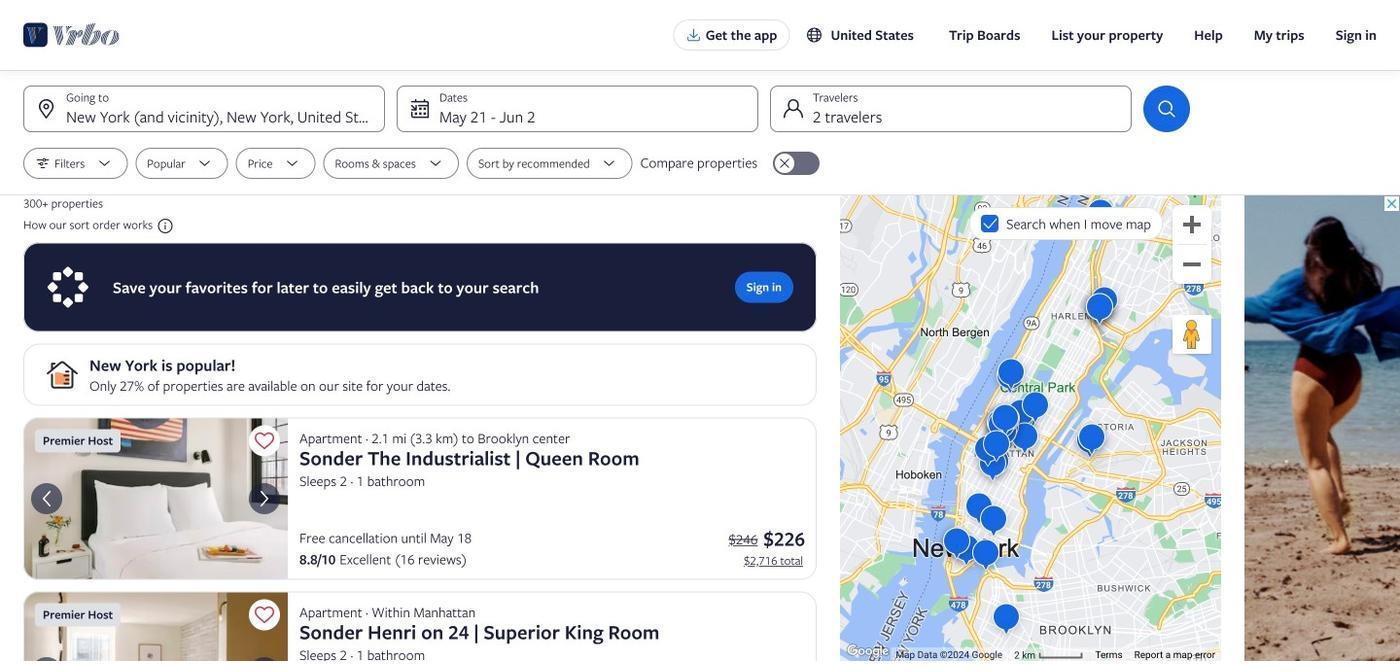 Task type: locate. For each thing, give the bounding box(es) containing it.
room image
[[23, 418, 288, 580], [23, 592, 288, 661]]

small image
[[153, 217, 174, 235]]

1 vertical spatial room image
[[23, 592, 288, 661]]

download the app button image
[[686, 27, 702, 43]]

1 room image from the top
[[23, 418, 288, 580]]

show previous image for sonder the industrialist | queen room image
[[35, 487, 58, 511]]

search image
[[1155, 97, 1179, 121]]

small image
[[806, 26, 823, 44]]

0 vertical spatial room image
[[23, 418, 288, 580]]

2 room image from the top
[[23, 592, 288, 661]]



Task type: vqa. For each thing, say whether or not it's contained in the screenshot.
Wizard Region
no



Task type: describe. For each thing, give the bounding box(es) containing it.
google image
[[845, 642, 891, 661]]

show next image for sonder the industrialist | queen room image
[[253, 487, 276, 511]]

map region
[[840, 195, 1221, 661]]

vrbo logo image
[[23, 19, 120, 51]]



